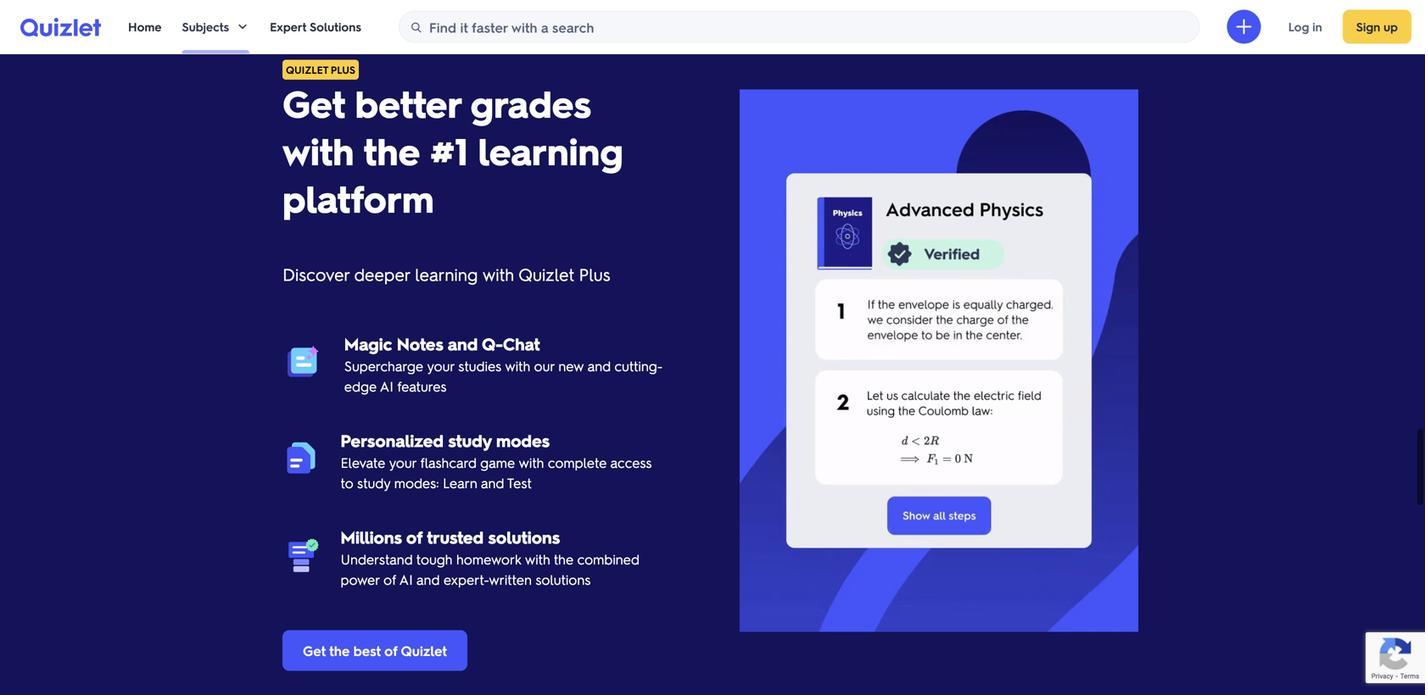 Task type: locate. For each thing, give the bounding box(es) containing it.
your down personalized
[[389, 454, 417, 472]]

0 vertical spatial study
[[448, 430, 492, 452]]

caret down image
[[236, 20, 250, 34]]

with up written
[[525, 551, 550, 568]]

up
[[1384, 19, 1398, 34]]

of
[[406, 526, 423, 548], [384, 571, 396, 589], [385, 642, 398, 660]]

1 horizontal spatial quizlet
[[519, 263, 574, 285]]

edge
[[344, 378, 377, 395]]

of right best
[[385, 642, 398, 660]]

quizlet plus get better grades with the #1 learning platform
[[283, 63, 623, 222]]

study up flashcard
[[448, 430, 492, 452]]

the inside button
[[329, 642, 350, 660]]

of up the tough
[[406, 526, 423, 548]]

2 vertical spatial the
[[329, 642, 350, 660]]

trusted
[[427, 526, 484, 548]]

ai
[[380, 378, 394, 395], [399, 571, 413, 589]]

2 horizontal spatial the
[[554, 551, 574, 568]]

and
[[448, 333, 478, 355], [588, 357, 611, 375], [481, 474, 504, 492], [417, 571, 440, 589]]

get inside quizlet plus get better grades with the #1 learning platform
[[283, 78, 345, 127]]

get left best
[[303, 642, 326, 660]]

supercharge
[[344, 357, 423, 375]]

log
[[1289, 19, 1310, 34]]

create image
[[1234, 17, 1255, 37]]

access
[[610, 454, 652, 472]]

and inside personalized study modes elevate your flashcard game with complete access to study modes: learn and test
[[481, 474, 504, 492]]

None search field
[[399, 11, 1200, 43]]

quizlet
[[286, 63, 328, 76]]

0 horizontal spatial study
[[357, 474, 391, 492]]

1 vertical spatial the
[[554, 551, 574, 568]]

with inside "magic notes and q-chat supercharge your studies with our new and cutting- edge ai features"
[[505, 357, 531, 375]]

q-
[[482, 333, 503, 355]]

0 horizontal spatial the
[[329, 642, 350, 660]]

with down modes
[[519, 454, 544, 472]]

0 vertical spatial the
[[364, 126, 420, 175]]

0 vertical spatial ai
[[380, 378, 394, 395]]

with down chat
[[505, 357, 531, 375]]

with down quizlet
[[283, 126, 354, 175]]

1 vertical spatial solutions
[[536, 571, 591, 589]]

with inside "millions of trusted solutions understand tough homework with the combined power of ai and expert-written solutions"
[[525, 551, 550, 568]]

deeper
[[354, 263, 410, 285]]

0 horizontal spatial your
[[389, 454, 417, 472]]

and down game
[[481, 474, 504, 492]]

best
[[354, 642, 381, 660]]

get
[[283, 78, 345, 127], [303, 642, 326, 660]]

quizlet inside button
[[401, 642, 447, 660]]

log in button
[[1275, 10, 1336, 44]]

quizlet for of
[[401, 642, 447, 660]]

the inside quizlet plus get better grades with the #1 learning platform
[[364, 126, 420, 175]]

personalized study modes elevate your flashcard game with complete access to study modes: learn and test
[[341, 430, 652, 492]]

subjects button
[[182, 0, 250, 53]]

1 vertical spatial study
[[357, 474, 391, 492]]

solutions up the homework
[[488, 526, 560, 548]]

homework
[[457, 551, 521, 568]]

personalized
[[341, 430, 444, 452]]

0 vertical spatial quizlet
[[519, 263, 574, 285]]

solutions
[[310, 19, 361, 34]]

the left best
[[329, 642, 350, 660]]

study down elevate
[[357, 474, 391, 492]]

quizlet right best
[[401, 642, 447, 660]]

with
[[283, 126, 354, 175], [483, 263, 514, 285], [505, 357, 531, 375], [519, 454, 544, 472], [525, 551, 550, 568]]

Search field
[[400, 11, 1200, 43]]

the
[[364, 126, 420, 175], [554, 551, 574, 568], [329, 642, 350, 660]]

study
[[448, 430, 492, 452], [357, 474, 391, 492]]

power
[[341, 571, 380, 589]]

of down 'understand'
[[384, 571, 396, 589]]

0 vertical spatial of
[[406, 526, 423, 548]]

in
[[1313, 19, 1323, 34]]

combined
[[577, 551, 640, 568]]

1 vertical spatial your
[[389, 454, 417, 472]]

1 horizontal spatial study
[[448, 430, 492, 452]]

with inside personalized study modes elevate your flashcard game with complete access to study modes: learn and test
[[519, 454, 544, 472]]

solutions down combined
[[536, 571, 591, 589]]

and down the tough
[[417, 571, 440, 589]]

1 horizontal spatial your
[[427, 357, 455, 375]]

0 vertical spatial your
[[427, 357, 455, 375]]

ai down 'understand'
[[399, 571, 413, 589]]

ai down supercharge
[[380, 378, 394, 395]]

elevate
[[341, 454, 385, 472]]

chat
[[503, 333, 540, 355]]

our
[[534, 357, 555, 375]]

expert-
[[444, 571, 489, 589]]

solutions
[[488, 526, 560, 548], [536, 571, 591, 589]]

your up features
[[427, 357, 455, 375]]

your
[[427, 357, 455, 375], [389, 454, 417, 472]]

get down quizlet
[[283, 78, 345, 127]]

millions of trusted solutions understand tough homework with the combined power of ai and expert-written solutions
[[341, 526, 640, 589]]

ai inside "magic notes and q-chat supercharge your studies with our new and cutting- edge ai features"
[[380, 378, 394, 395]]

1 horizontal spatial ai
[[399, 571, 413, 589]]

0 vertical spatial get
[[283, 78, 345, 127]]

0 vertical spatial solutions
[[488, 526, 560, 548]]

learning
[[478, 126, 623, 175], [415, 263, 478, 285]]

0 vertical spatial learning
[[478, 126, 623, 175]]

1 horizontal spatial the
[[364, 126, 420, 175]]

and inside "millions of trusted solutions understand tough homework with the combined power of ai and expert-written solutions"
[[417, 571, 440, 589]]

modes
[[496, 430, 550, 452]]

1 vertical spatial get
[[303, 642, 326, 660]]

the left #1
[[364, 126, 420, 175]]

quizlet left plus
[[519, 263, 574, 285]]

the left combined
[[554, 551, 574, 568]]

2 quizlet image from the top
[[20, 18, 101, 36]]

2 vertical spatial of
[[385, 642, 398, 660]]

and right 'new'
[[588, 357, 611, 375]]

log in
[[1289, 19, 1323, 34]]

1 vertical spatial ai
[[399, 571, 413, 589]]

0 horizontal spatial quizlet
[[401, 642, 447, 660]]

expert solutions link
[[270, 0, 361, 53]]

cutting-
[[615, 357, 663, 375]]

sign
[[1357, 19, 1381, 34]]

quizlet image
[[20, 17, 101, 36], [20, 18, 101, 36]]

0 horizontal spatial ai
[[380, 378, 394, 395]]

1 quizlet image from the top
[[20, 17, 101, 36]]

subjects
[[182, 19, 229, 34]]

to
[[341, 474, 353, 492]]

studies
[[458, 357, 501, 375]]

quizlet
[[519, 263, 574, 285], [401, 642, 447, 660]]

1 vertical spatial quizlet
[[401, 642, 447, 660]]



Task type: vqa. For each thing, say whether or not it's contained in the screenshot.
IN
yes



Task type: describe. For each thing, give the bounding box(es) containing it.
better
[[355, 78, 461, 127]]

discover
[[283, 263, 350, 285]]

with inside quizlet plus get better grades with the #1 learning platform
[[283, 126, 354, 175]]

get inside button
[[303, 642, 326, 660]]

grades
[[471, 78, 591, 127]]

Search text field
[[429, 11, 1195, 43]]

complete
[[548, 454, 607, 472]]

features
[[397, 378, 447, 395]]

with up the q-
[[483, 263, 514, 285]]

tough
[[416, 551, 453, 568]]

sign up
[[1357, 19, 1398, 34]]

of inside button
[[385, 642, 398, 660]]

game
[[480, 454, 515, 472]]

expert solutions
[[270, 19, 361, 34]]

plus
[[331, 63, 355, 76]]

sign up button
[[1343, 10, 1412, 44]]

your inside "magic notes and q-chat supercharge your studies with our new and cutting- edge ai features"
[[427, 357, 455, 375]]

1 vertical spatial of
[[384, 571, 396, 589]]

search image
[[410, 21, 423, 34]]

modes:
[[394, 474, 439, 492]]

platform
[[283, 173, 434, 222]]

home
[[128, 19, 162, 34]]

get the best of quizlet button
[[283, 631, 468, 672]]

flashcard
[[420, 454, 477, 472]]

written
[[489, 571, 532, 589]]

expert
[[270, 19, 307, 34]]

millions
[[341, 526, 402, 548]]

the inside "millions of trusted solutions understand tough homework with the combined power of ai and expert-written solutions"
[[554, 551, 574, 568]]

discover deeper learning with quizlet plus
[[283, 263, 611, 285]]

home link
[[128, 0, 162, 53]]

plus
[[579, 263, 611, 285]]

quizlet for with
[[519, 263, 574, 285]]

get the best of quizlet
[[303, 642, 447, 660]]

new
[[559, 357, 584, 375]]

magic
[[344, 333, 392, 355]]

your inside personalized study modes elevate your flashcard game with complete access to study modes: learn and test
[[389, 454, 417, 472]]

magic notes and q-chat supercharge your studies with our new and cutting- edge ai features
[[344, 333, 663, 395]]

understand
[[341, 551, 413, 568]]

notes
[[397, 333, 443, 355]]

learning inside quizlet plus get better grades with the #1 learning platform
[[478, 126, 623, 175]]

ai inside "millions of trusted solutions understand tough homework with the combined power of ai and expert-written solutions"
[[399, 571, 413, 589]]

and up studies
[[448, 333, 478, 355]]

test
[[507, 474, 532, 492]]

learn
[[443, 474, 478, 492]]

1 vertical spatial learning
[[415, 263, 478, 285]]

#1
[[430, 126, 468, 175]]



